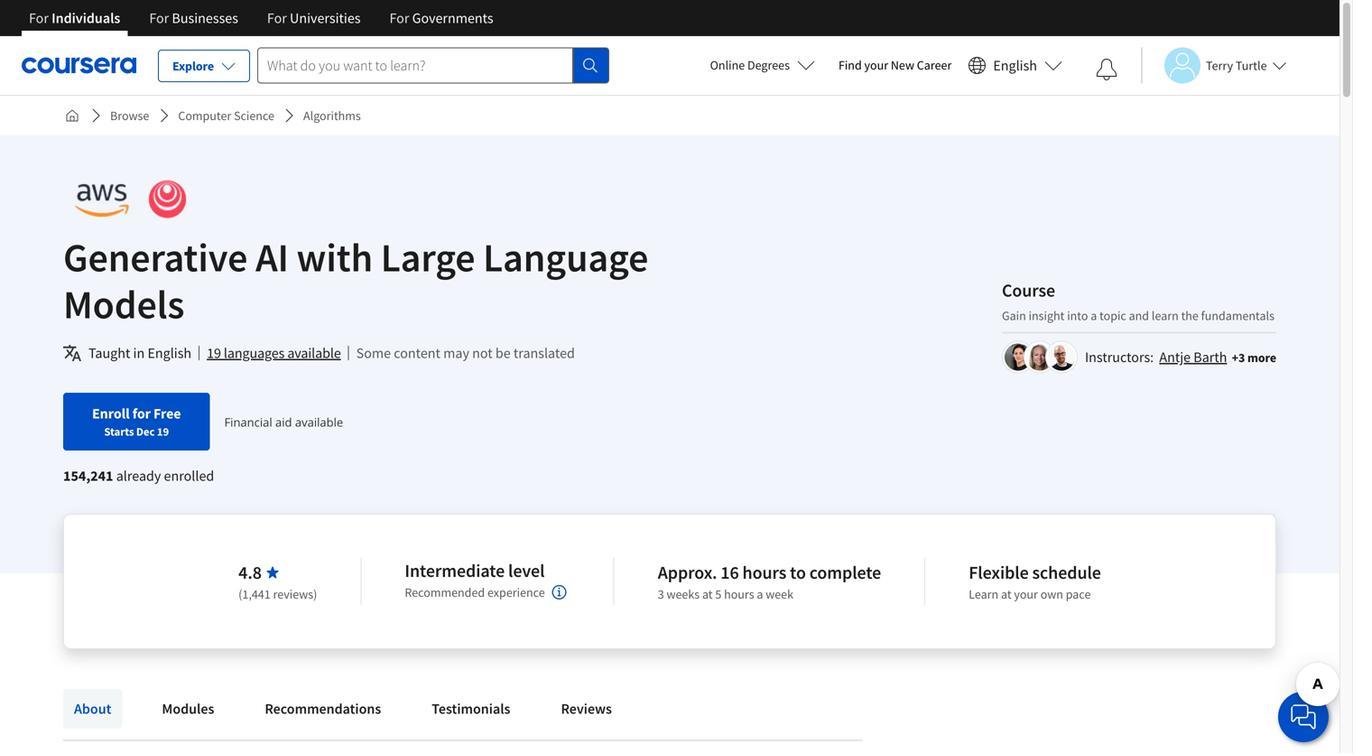 Task type: locate. For each thing, give the bounding box(es) containing it.
home image
[[65, 108, 79, 123]]

1 horizontal spatial a
[[1091, 307, 1097, 324]]

(1,441
[[239, 586, 271, 602]]

for
[[132, 404, 151, 423]]

algorithms
[[303, 107, 361, 124]]

for left "individuals"
[[29, 9, 49, 27]]

information about difficulty level pre-requisites. image
[[552, 585, 567, 600]]

1 vertical spatial available
[[295, 414, 343, 430]]

approx.
[[658, 561, 717, 584]]

1 vertical spatial 19
[[157, 424, 169, 439]]

flexible schedule learn at your own pace
[[969, 561, 1101, 602]]

reviews
[[561, 700, 612, 718]]

find your new career
[[839, 57, 952, 73]]

flexible
[[969, 561, 1029, 584]]

computer science
[[178, 107, 274, 124]]

terry turtle
[[1206, 57, 1267, 74]]

(1,441 reviews)
[[239, 586, 317, 602]]

hours
[[743, 561, 787, 584], [724, 586, 754, 602]]

week
[[766, 586, 794, 602]]

1 horizontal spatial your
[[1014, 586, 1038, 602]]

3
[[658, 586, 664, 602]]

some
[[356, 344, 391, 362]]

3 for from the left
[[267, 9, 287, 27]]

online
[[710, 57, 745, 73]]

a left week
[[757, 586, 763, 602]]

recommended
[[405, 584, 485, 600]]

the
[[1181, 307, 1199, 324]]

shelbee eigenbrode image
[[1027, 344, 1054, 371]]

at left 5
[[702, 586, 713, 602]]

1 vertical spatial your
[[1014, 586, 1038, 602]]

at inside flexible schedule learn at your own pace
[[1001, 586, 1012, 602]]

english inside english button
[[993, 56, 1037, 74]]

individuals
[[52, 9, 120, 27]]

0 vertical spatial a
[[1091, 307, 1097, 324]]

0 vertical spatial 19
[[207, 344, 221, 362]]

available for financial aid available
[[295, 414, 343, 430]]

online degrees button
[[696, 45, 830, 85]]

your left the own
[[1014, 586, 1038, 602]]

banner navigation
[[14, 0, 508, 50]]

2 for from the left
[[149, 9, 169, 27]]

intermediate level
[[405, 559, 545, 582]]

for businesses
[[149, 9, 238, 27]]

available right aid
[[295, 414, 343, 430]]

ai
[[256, 232, 289, 282]]

+3 more button
[[1232, 349, 1277, 367]]

complete
[[810, 561, 881, 584]]

english right in
[[148, 344, 192, 362]]

hours right 5
[[724, 586, 754, 602]]

coursera image
[[22, 51, 136, 80]]

terry turtle button
[[1141, 47, 1287, 84]]

0 horizontal spatial 19
[[157, 424, 169, 439]]

at right learn
[[1001, 586, 1012, 602]]

for universities
[[267, 9, 361, 27]]

at
[[702, 586, 713, 602], [1001, 586, 1012, 602]]

0 vertical spatial english
[[993, 56, 1037, 74]]

available for 19 languages available
[[287, 344, 341, 362]]

19 right dec
[[157, 424, 169, 439]]

content
[[394, 344, 441, 362]]

0 horizontal spatial english
[[148, 344, 192, 362]]

5
[[715, 586, 722, 602]]

19 inside "enroll for free starts dec 19"
[[157, 424, 169, 439]]

0 horizontal spatial your
[[865, 57, 889, 73]]

enrolled
[[164, 467, 214, 485]]

1 at from the left
[[702, 586, 713, 602]]

0 horizontal spatial at
[[702, 586, 713, 602]]

0 horizontal spatial a
[[757, 586, 763, 602]]

taught
[[88, 344, 130, 362]]

more
[[1248, 349, 1277, 366]]

19 inside button
[[207, 344, 221, 362]]

1 vertical spatial a
[[757, 586, 763, 602]]

None search field
[[257, 47, 609, 84]]

financial aid available button
[[224, 414, 343, 430]]

antje barth image
[[1005, 344, 1032, 371]]

recommendations
[[265, 700, 381, 718]]

hours up week
[[743, 561, 787, 584]]

english right the career
[[993, 56, 1037, 74]]

available inside 19 languages available button
[[287, 344, 341, 362]]

modules link
[[151, 689, 225, 729]]

a inside course gain insight into a topic and learn the fundamentals
[[1091, 307, 1097, 324]]

with
[[297, 232, 373, 282]]

browse
[[110, 107, 149, 124]]

course gain insight into a topic and learn the fundamentals
[[1002, 279, 1275, 324]]

fundamentals
[[1201, 307, 1275, 324]]

your right the find
[[865, 57, 889, 73]]

a right the into
[[1091, 307, 1097, 324]]

be
[[496, 344, 511, 362]]

a
[[1091, 307, 1097, 324], [757, 586, 763, 602]]

available
[[287, 344, 341, 362], [295, 414, 343, 430]]

for
[[29, 9, 49, 27], [149, 9, 169, 27], [267, 9, 287, 27], [390, 9, 409, 27]]

0 vertical spatial hours
[[743, 561, 787, 584]]

available left "some"
[[287, 344, 341, 362]]

online degrees
[[710, 57, 790, 73]]

experience
[[488, 584, 545, 600]]

large
[[381, 232, 475, 282]]

languages
[[224, 344, 285, 362]]

mike chambers image
[[1048, 344, 1075, 371]]

1 horizontal spatial 19
[[207, 344, 221, 362]]

instructors:
[[1085, 348, 1154, 366]]

1 vertical spatial english
[[148, 344, 192, 362]]

for left universities
[[267, 9, 287, 27]]

1 for from the left
[[29, 9, 49, 27]]

4 for from the left
[[390, 9, 409, 27]]

for left businesses
[[149, 9, 169, 27]]

dec
[[136, 424, 155, 439]]

for up what do you want to learn? 'text field'
[[390, 9, 409, 27]]

intermediate
[[405, 559, 505, 582]]

2 at from the left
[[1001, 586, 1012, 602]]

free
[[153, 404, 181, 423]]

19 languages available button
[[207, 342, 341, 364]]

translated
[[514, 344, 575, 362]]

starts
[[104, 424, 134, 439]]

1 horizontal spatial english
[[993, 56, 1037, 74]]

19 left languages
[[207, 344, 221, 362]]

show notifications image
[[1096, 59, 1118, 80]]

1 horizontal spatial at
[[1001, 586, 1012, 602]]

0 vertical spatial available
[[287, 344, 341, 362]]

antje barth link
[[1160, 348, 1227, 366]]

19
[[207, 344, 221, 362], [157, 424, 169, 439]]



Task type: vqa. For each thing, say whether or not it's contained in the screenshot.
English in button
yes



Task type: describe. For each thing, give the bounding box(es) containing it.
about link
[[63, 689, 122, 729]]

for for governments
[[390, 9, 409, 27]]

weeks
[[667, 586, 700, 602]]

testimonials
[[432, 700, 511, 718]]

terry
[[1206, 57, 1233, 74]]

topic
[[1100, 307, 1127, 324]]

models
[[63, 279, 185, 329]]

english button
[[961, 36, 1070, 95]]

barth
[[1194, 348, 1227, 366]]

degrees
[[748, 57, 790, 73]]

generative
[[63, 232, 248, 282]]

enroll for free starts dec 19
[[92, 404, 181, 439]]

find your new career link
[[830, 54, 961, 77]]

154,241 already enrolled
[[63, 467, 214, 485]]

aid
[[275, 414, 292, 430]]

enroll
[[92, 404, 130, 423]]

recommended experience
[[405, 584, 545, 600]]

gain
[[1002, 307, 1026, 324]]

a inside approx. 16 hours to complete 3 weeks at 5 hours a week
[[757, 586, 763, 602]]

learn
[[969, 586, 999, 602]]

at inside approx. 16 hours to complete 3 weeks at 5 hours a week
[[702, 586, 713, 602]]

into
[[1067, 307, 1088, 324]]

find
[[839, 57, 862, 73]]

instructors: antje barth +3 more
[[1085, 348, 1277, 366]]

new
[[891, 57, 915, 73]]

modules
[[162, 700, 214, 718]]

for governments
[[390, 9, 494, 27]]

to
[[790, 561, 806, 584]]

course
[[1002, 279, 1056, 302]]

science
[[234, 107, 274, 124]]

explore button
[[158, 50, 250, 82]]

reviews)
[[273, 586, 317, 602]]

some content may not be translated
[[356, 344, 575, 362]]

1 vertical spatial hours
[[724, 586, 754, 602]]

explore
[[172, 58, 214, 74]]

financial aid available
[[224, 414, 343, 430]]

154,241
[[63, 467, 113, 485]]

for for businesses
[[149, 9, 169, 27]]

turtle
[[1236, 57, 1267, 74]]

for individuals
[[29, 9, 120, 27]]

recommendations link
[[254, 689, 392, 729]]

pace
[[1066, 586, 1091, 602]]

level
[[508, 559, 545, 582]]

computer
[[178, 107, 231, 124]]

chat with us image
[[1289, 702, 1318, 731]]

+3
[[1232, 349, 1245, 366]]

computer science link
[[171, 99, 282, 132]]

What do you want to learn? text field
[[257, 47, 573, 84]]

not
[[472, 344, 493, 362]]

browse link
[[103, 99, 157, 132]]

your inside flexible schedule learn at your own pace
[[1014, 586, 1038, 602]]

schedule
[[1032, 561, 1101, 584]]

testimonials link
[[421, 689, 521, 729]]

language
[[483, 232, 649, 282]]

own
[[1041, 586, 1064, 602]]

antje
[[1160, 348, 1191, 366]]

already
[[116, 467, 161, 485]]

and
[[1129, 307, 1149, 324]]

algorithms link
[[296, 99, 368, 132]]

businesses
[[172, 9, 238, 27]]

learn
[[1152, 307, 1179, 324]]

for for universities
[[267, 9, 287, 27]]

for for individuals
[[29, 9, 49, 27]]

insight
[[1029, 307, 1065, 324]]

19 languages available
[[207, 344, 341, 362]]

4.8
[[239, 561, 262, 584]]

may
[[443, 344, 469, 362]]

about
[[74, 700, 111, 718]]

16
[[721, 561, 739, 584]]

generative ai with large language models
[[63, 232, 649, 329]]

deeplearning.ai image
[[63, 179, 205, 219]]

governments
[[412, 9, 494, 27]]

universities
[[290, 9, 361, 27]]

taught in english
[[88, 344, 192, 362]]

0 vertical spatial your
[[865, 57, 889, 73]]

approx. 16 hours to complete 3 weeks at 5 hours a week
[[658, 561, 881, 602]]



